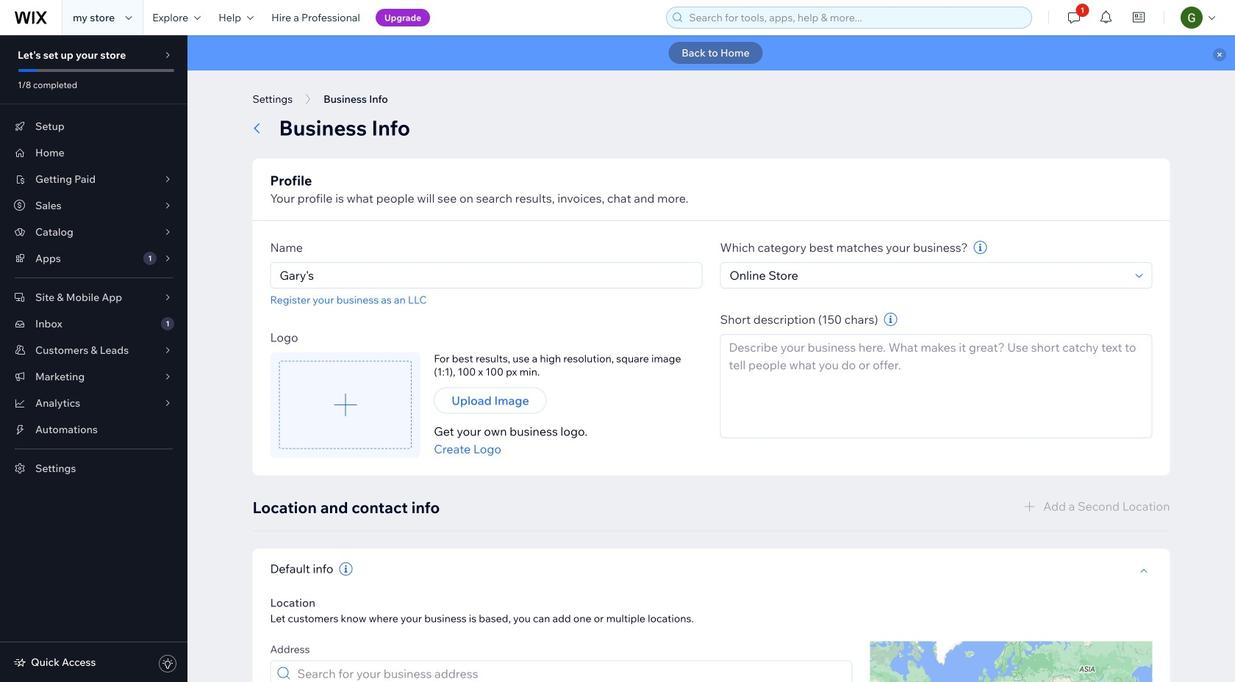 Task type: vqa. For each thing, say whether or not it's contained in the screenshot.
menu
no



Task type: locate. For each thing, give the bounding box(es) containing it.
sidebar element
[[0, 35, 187, 683]]

alert
[[187, 35, 1235, 71]]

map region
[[870, 642, 1152, 683]]



Task type: describe. For each thing, give the bounding box(es) containing it.
Search for tools, apps, help & more... field
[[685, 7, 1027, 28]]

Describe your business here. What makes it great? Use short catchy text to tell people what you do or offer. text field
[[720, 334, 1152, 439]]

Type your business name (e.g., Amy's Shoes) field
[[275, 263, 697, 288]]

Enter your business or website type field
[[725, 263, 1131, 288]]

Search for your business address field
[[293, 662, 847, 683]]



